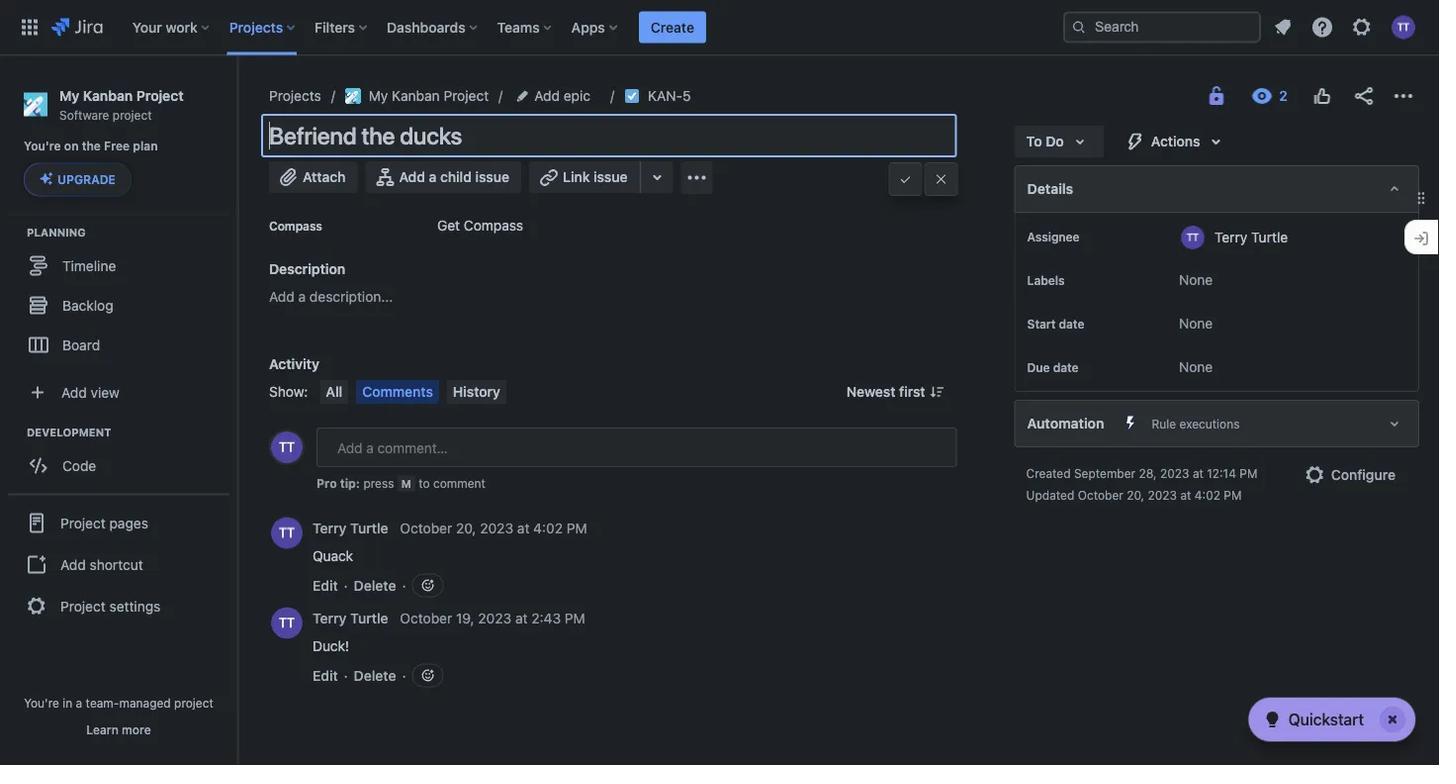 Task type: locate. For each thing, give the bounding box(es) containing it.
project pages
[[60, 515, 148, 531]]

newest first button
[[835, 380, 958, 404]]

add left child
[[399, 169, 425, 185]]

at left the 2:43
[[516, 610, 528, 626]]

comments
[[362, 383, 433, 400]]

delete for quack
[[354, 577, 396, 593]]

code
[[62, 457, 96, 473]]

Add a comment… field
[[317, 428, 958, 467]]

issue right child
[[476, 169, 510, 185]]

2 kanban from the left
[[392, 88, 440, 104]]

kanban
[[83, 87, 133, 103], [392, 88, 440, 104]]

2023 right 28,
[[1161, 466, 1190, 480]]

my
[[59, 87, 79, 103], [369, 88, 388, 104]]

to do
[[1027, 133, 1065, 149]]

0 horizontal spatial kanban
[[83, 87, 133, 103]]

terry for october 19, 2023 at 2:43 pm
[[313, 610, 347, 626]]

1 horizontal spatial 4:02
[[1195, 488, 1221, 502]]

project up add shortcut
[[60, 515, 106, 531]]

0 vertical spatial 4:02
[[1195, 488, 1221, 502]]

terry turtle for october 20, 2023 at 4:02 pm
[[313, 520, 389, 536]]

you're for you're in a team-managed project
[[24, 696, 59, 710]]

none for start date
[[1180, 315, 1214, 332]]

1 vertical spatial none
[[1180, 315, 1214, 332]]

1 vertical spatial edit button
[[313, 666, 338, 685]]

turtle up quack
[[350, 520, 389, 536]]

october inside created september 28, 2023 at 12:14 pm updated october 20, 2023 at 4:02 pm
[[1078, 488, 1124, 502]]

comments button
[[356, 380, 439, 404]]

group containing project pages
[[8, 493, 230, 634]]

sidebar navigation image
[[216, 79, 259, 119]]

project
[[136, 87, 184, 103], [444, 88, 489, 104], [60, 515, 106, 531], [60, 598, 106, 614]]

newest first
[[847, 383, 926, 400]]

edit for quack
[[313, 577, 338, 593]]

0 vertical spatial project
[[113, 108, 152, 122]]

the
[[82, 139, 101, 153]]

banner containing your work
[[0, 0, 1440, 55]]

2 vertical spatial october
[[400, 610, 452, 626]]

projects left my kanban project icon
[[269, 88, 321, 104]]

0 vertical spatial delete button
[[354, 575, 396, 595]]

kan-5 link
[[648, 84, 691, 108]]

edit button for quack
[[313, 575, 338, 595]]

terry turtle up quack
[[313, 520, 389, 536]]

created
[[1027, 466, 1071, 480]]

1 vertical spatial date
[[1054, 360, 1079, 374]]

edit down duck!
[[313, 667, 338, 683]]

date left due date pin to top. only you can see pinned fields. image
[[1054, 360, 1079, 374]]

1 vertical spatial a
[[298, 288, 306, 305]]

project down add shortcut
[[60, 598, 106, 614]]

0 horizontal spatial issue
[[476, 169, 510, 185]]

1 horizontal spatial project
[[174, 696, 214, 710]]

compass right get
[[464, 217, 524, 234]]

compass up description
[[269, 219, 322, 233]]

due date pin to top. only you can see pinned fields. image
[[1083, 359, 1099, 375]]

terry up quack
[[313, 520, 347, 536]]

at down 'rule executions'
[[1181, 488, 1192, 502]]

project up the plan at left
[[136, 87, 184, 103]]

a for child
[[429, 169, 437, 185]]

delete button for quack
[[354, 575, 396, 595]]

project
[[113, 108, 152, 122], [174, 696, 214, 710]]

backlog link
[[10, 285, 228, 325]]

1 vertical spatial turtle
[[350, 520, 389, 536]]

share image
[[1353, 84, 1377, 108]]

1 horizontal spatial 20,
[[1127, 488, 1145, 502]]

1 issue from the left
[[476, 169, 510, 185]]

quack
[[313, 547, 353, 564]]

2 issue from the left
[[594, 169, 628, 185]]

add left shortcut on the left bottom
[[60, 556, 86, 572]]

board
[[62, 336, 100, 353]]

team-
[[86, 696, 119, 710]]

october down add reaction image
[[400, 610, 452, 626]]

add
[[535, 88, 560, 104], [399, 169, 425, 185], [269, 288, 295, 305], [61, 384, 87, 400], [60, 556, 86, 572]]

you're left in
[[24, 696, 59, 710]]

apps
[[572, 19, 606, 35]]

kanban right my kanban project icon
[[392, 88, 440, 104]]

development image
[[3, 420, 27, 444]]

add for add epic
[[535, 88, 560, 104]]

add for add shortcut
[[60, 556, 86, 572]]

learn more
[[86, 722, 151, 736]]

to
[[419, 476, 430, 490]]

projects
[[229, 19, 283, 35], [269, 88, 321, 104]]

issue right link on the top left
[[594, 169, 628, 185]]

0 vertical spatial turtle
[[1252, 229, 1289, 245]]

kanban up software
[[83, 87, 133, 103]]

2 delete from the top
[[354, 667, 396, 683]]

project settings
[[60, 598, 161, 614]]

you're left on
[[24, 139, 61, 153]]

1 horizontal spatial kanban
[[392, 88, 440, 104]]

description...
[[310, 288, 393, 305]]

pm down 12:14 in the right of the page
[[1225, 488, 1242, 502]]

0 vertical spatial date
[[1059, 317, 1085, 331]]

october down september
[[1078, 488, 1124, 502]]

a left child
[[429, 169, 437, 185]]

project inside my kanban project software project
[[136, 87, 184, 103]]

description
[[269, 261, 346, 277]]

search image
[[1072, 19, 1088, 35]]

0 vertical spatial edit
[[313, 577, 338, 593]]

get compass
[[437, 217, 524, 234]]

1 you're from the top
[[24, 139, 61, 153]]

kanban inside my kanban project software project
[[83, 87, 133, 103]]

delete left add reaction icon
[[354, 667, 396, 683]]

date right start
[[1059, 317, 1085, 331]]

4:02 down 12:14 in the right of the page
[[1195, 488, 1221, 502]]

my right my kanban project icon
[[369, 88, 388, 104]]

2 my from the left
[[369, 88, 388, 104]]

add left view
[[61, 384, 87, 400]]

terry turtle for october 19, 2023 at 2:43 pm
[[313, 610, 389, 626]]

2 edit from the top
[[313, 667, 338, 683]]

turtle for october 20, 2023 at 4:02 pm
[[350, 520, 389, 536]]

october down to
[[400, 520, 452, 536]]

4:02 left copy link to comment image
[[534, 520, 563, 536]]

1 horizontal spatial a
[[298, 288, 306, 305]]

copy link to comment image
[[591, 519, 607, 535]]

turtle down details element
[[1252, 229, 1289, 245]]

1 vertical spatial 4:02
[[534, 520, 563, 536]]

project right 'managed' in the bottom of the page
[[174, 696, 214, 710]]

2 vertical spatial terry
[[313, 610, 347, 626]]

epic
[[564, 88, 591, 104]]

2 horizontal spatial a
[[429, 169, 437, 185]]

delete button left add reaction image
[[354, 575, 396, 595]]

none
[[1180, 272, 1214, 288], [1180, 315, 1214, 332], [1180, 359, 1214, 375]]

2 vertical spatial a
[[76, 696, 82, 710]]

1 kanban from the left
[[83, 87, 133, 103]]

october
[[1078, 488, 1124, 502], [400, 520, 452, 536], [400, 610, 452, 626]]

start date
[[1028, 317, 1085, 331]]

20, down 28,
[[1127, 488, 1145, 502]]

0 vertical spatial 20,
[[1127, 488, 1145, 502]]

my up software
[[59, 87, 79, 103]]

edit button down quack
[[313, 575, 338, 595]]

october 19, 2023 at 2:43 pm
[[400, 610, 586, 626]]

at left 12:14 in the right of the page
[[1193, 466, 1204, 480]]

add a child issue button
[[366, 161, 522, 193]]

view
[[91, 384, 120, 400]]

0 vertical spatial none
[[1180, 272, 1214, 288]]

menu bar
[[316, 380, 511, 404]]

0 vertical spatial edit button
[[313, 575, 338, 595]]

1 vertical spatial terry turtle
[[313, 520, 389, 536]]

on
[[64, 139, 79, 153]]

pro
[[317, 476, 337, 490]]

3 none from the top
[[1180, 359, 1214, 375]]

Befriend the ducks text field
[[261, 114, 958, 157]]

date for due date
[[1054, 360, 1079, 374]]

1 vertical spatial october
[[400, 520, 452, 536]]

vote options: no one has voted for this issue yet. image
[[1311, 84, 1335, 108]]

1 vertical spatial you're
[[24, 696, 59, 710]]

1 vertical spatial delete
[[354, 667, 396, 683]]

0 vertical spatial delete
[[354, 577, 396, 593]]

add for add view
[[61, 384, 87, 400]]

20, down the 'comment'
[[456, 520, 476, 536]]

1 delete button from the top
[[354, 575, 396, 595]]

a inside button
[[429, 169, 437, 185]]

2 you're from the top
[[24, 696, 59, 710]]

learn
[[86, 722, 119, 736]]

project up the plan at left
[[113, 108, 152, 122]]

date for start date
[[1059, 317, 1085, 331]]

0 vertical spatial terry
[[1215, 229, 1248, 245]]

updated
[[1027, 488, 1075, 502]]

my for my kanban project software project
[[59, 87, 79, 103]]

1 vertical spatial terry
[[313, 520, 347, 536]]

issue inside button
[[476, 169, 510, 185]]

2 none from the top
[[1180, 315, 1214, 332]]

more
[[122, 722, 151, 736]]

date
[[1059, 317, 1085, 331], [1054, 360, 1079, 374]]

add inside group
[[60, 556, 86, 572]]

add down description
[[269, 288, 295, 305]]

press
[[364, 476, 394, 490]]

pages
[[109, 515, 148, 531]]

work
[[166, 19, 198, 35]]

turtle down quack
[[350, 610, 389, 626]]

configure link
[[1292, 459, 1408, 491]]

edit for duck!
[[313, 667, 338, 683]]

1 edit from the top
[[313, 577, 338, 593]]

project down dashboards popup button
[[444, 88, 489, 104]]

automation
[[1028, 415, 1105, 431]]

add left the epic
[[535, 88, 560, 104]]

2023
[[1161, 466, 1190, 480], [1149, 488, 1178, 502], [480, 520, 514, 536], [478, 610, 512, 626]]

0 vertical spatial you're
[[24, 139, 61, 153]]

projects up the sidebar navigation icon
[[229, 19, 283, 35]]

terry up duck!
[[313, 610, 347, 626]]

0 horizontal spatial my
[[59, 87, 79, 103]]

1 horizontal spatial my
[[369, 88, 388, 104]]

your work button
[[126, 11, 217, 43]]

1 vertical spatial project
[[174, 696, 214, 710]]

edit down quack
[[313, 577, 338, 593]]

project pages link
[[8, 501, 230, 545]]

2 vertical spatial none
[[1180, 359, 1214, 375]]

jira image
[[51, 15, 103, 39], [51, 15, 103, 39]]

1 delete from the top
[[354, 577, 396, 593]]

history
[[453, 383, 501, 400]]

get
[[437, 217, 460, 234]]

delete button
[[354, 575, 396, 595], [354, 666, 396, 685]]

your profile and settings image
[[1392, 15, 1416, 39]]

you're for you're on the free plan
[[24, 139, 61, 153]]

1 vertical spatial projects
[[269, 88, 321, 104]]

add a description...
[[269, 288, 393, 305]]

project inside 'link'
[[60, 598, 106, 614]]

assignee pin to top. only you can see pinned fields. image
[[1084, 229, 1100, 244]]

1 my from the left
[[59, 87, 79, 103]]

1 edit button from the top
[[313, 575, 338, 595]]

my inside my kanban project software project
[[59, 87, 79, 103]]

add reaction image
[[420, 577, 436, 593]]

first
[[900, 383, 926, 400]]

a right in
[[76, 696, 82, 710]]

automation element
[[1015, 400, 1420, 447]]

0 vertical spatial a
[[429, 169, 437, 185]]

terry turtle down details element
[[1215, 229, 1289, 245]]

pm left copy link to comment image
[[567, 520, 587, 536]]

you're in a team-managed project
[[24, 696, 214, 710]]

2 vertical spatial terry turtle
[[313, 610, 389, 626]]

delete
[[354, 577, 396, 593], [354, 667, 396, 683]]

planning group
[[10, 224, 237, 370]]

terry turtle up duck!
[[313, 610, 389, 626]]

september
[[1075, 466, 1136, 480]]

1 horizontal spatial issue
[[594, 169, 628, 185]]

teams
[[497, 19, 540, 35]]

delete left add reaction image
[[354, 577, 396, 593]]

0 horizontal spatial compass
[[269, 219, 322, 233]]

group
[[8, 493, 230, 634]]

projects for projects link on the top left of the page
[[269, 88, 321, 104]]

1 vertical spatial edit
[[313, 667, 338, 683]]

at
[[1193, 466, 1204, 480], [1181, 488, 1192, 502], [517, 520, 530, 536], [516, 610, 528, 626]]

upgrade
[[57, 173, 116, 186]]

free
[[104, 139, 130, 153]]

1 vertical spatial 20,
[[456, 520, 476, 536]]

all button
[[320, 380, 349, 404]]

projects inside dropdown button
[[229, 19, 283, 35]]

upgrade button
[[25, 164, 131, 195]]

0 vertical spatial projects
[[229, 19, 283, 35]]

edit button down duck!
[[313, 666, 338, 685]]

2 vertical spatial turtle
[[350, 610, 389, 626]]

edit
[[313, 577, 338, 593], [313, 667, 338, 683]]

0 vertical spatial october
[[1078, 488, 1124, 502]]

quickstart
[[1289, 710, 1365, 729]]

1 vertical spatial delete button
[[354, 666, 396, 685]]

2 edit button from the top
[[313, 666, 338, 685]]

terry down details element
[[1215, 229, 1248, 245]]

turtle
[[1252, 229, 1289, 245], [350, 520, 389, 536], [350, 610, 389, 626]]

edit button
[[313, 575, 338, 595], [313, 666, 338, 685]]

5
[[683, 88, 691, 104]]

you're
[[24, 139, 61, 153], [24, 696, 59, 710]]

projects for projects dropdown button
[[229, 19, 283, 35]]

details
[[1028, 181, 1074, 197]]

2 delete button from the top
[[354, 666, 396, 685]]

all
[[326, 383, 343, 400]]

profile image of terry turtle image
[[271, 431, 303, 463]]

Search field
[[1064, 11, 1262, 43]]

banner
[[0, 0, 1440, 55]]

add reaction image
[[420, 668, 436, 683]]

delete button left add reaction icon
[[354, 666, 396, 685]]

0 horizontal spatial project
[[113, 108, 152, 122]]

19,
[[456, 610, 475, 626]]

a down description
[[298, 288, 306, 305]]



Task type: vqa. For each thing, say whether or not it's contained in the screenshot.
Reporter at the bottom of the page
no



Task type: describe. For each thing, give the bounding box(es) containing it.
link
[[563, 169, 590, 185]]

2:43
[[532, 610, 561, 626]]

backlog
[[62, 297, 113, 313]]

actions image
[[1392, 84, 1416, 108]]

project inside my kanban project software project
[[113, 108, 152, 122]]

add view
[[61, 384, 120, 400]]

kanban for my kanban project
[[392, 88, 440, 104]]

board link
[[10, 325, 228, 365]]

projects link
[[269, 84, 321, 108]]

october 20, 2023 at 4:02 pm
[[400, 520, 587, 536]]

duck!
[[313, 637, 349, 654]]

filters button
[[309, 11, 375, 43]]

1 horizontal spatial compass
[[464, 217, 524, 234]]

executions
[[1180, 417, 1240, 431]]

20, inside created september 28, 2023 at 12:14 pm updated october 20, 2023 at 4:02 pm
[[1127, 488, 1145, 502]]

1 none from the top
[[1180, 272, 1214, 288]]

rule
[[1152, 417, 1177, 431]]

do
[[1046, 133, 1065, 149]]

activity
[[269, 356, 320, 372]]

add for add a child issue
[[399, 169, 425, 185]]

add for add a description...
[[269, 288, 295, 305]]

newest
[[847, 383, 896, 400]]

october for october 19, 2023 at 2:43 pm
[[400, 610, 452, 626]]

primary element
[[12, 0, 1064, 55]]

created september 28, 2023 at 12:14 pm updated october 20, 2023 at 4:02 pm
[[1027, 466, 1258, 502]]

start
[[1028, 317, 1056, 331]]

projects button
[[223, 11, 303, 43]]

2023 down 28,
[[1149, 488, 1178, 502]]

2023 right 19,
[[478, 610, 512, 626]]

0 horizontal spatial 4:02
[[534, 520, 563, 536]]

project settings link
[[8, 584, 230, 628]]

link web pages and more image
[[646, 165, 670, 189]]

dashboards button
[[381, 11, 486, 43]]

4:02 inside created september 28, 2023 at 12:14 pm updated october 20, 2023 at 4:02 pm
[[1195, 488, 1221, 502]]

configure
[[1332, 467, 1396, 483]]

settings image
[[1351, 15, 1375, 39]]

menu bar containing all
[[316, 380, 511, 404]]

create
[[651, 19, 695, 35]]

my kanban project link
[[345, 84, 489, 108]]

0 horizontal spatial a
[[76, 696, 82, 710]]

to
[[1027, 133, 1043, 149]]

0 vertical spatial terry turtle
[[1215, 229, 1289, 245]]

comment
[[433, 476, 486, 490]]

check image
[[1261, 708, 1285, 731]]

settings
[[109, 598, 161, 614]]

kanban for my kanban project software project
[[83, 87, 133, 103]]

history button
[[447, 380, 507, 404]]

code link
[[10, 446, 228, 485]]

kan-
[[648, 88, 683, 104]]

0 horizontal spatial 20,
[[456, 520, 476, 536]]

software
[[59, 108, 109, 122]]

filters
[[315, 19, 355, 35]]

learn more button
[[86, 721, 151, 737]]

october for october 20, 2023 at 4:02 pm
[[400, 520, 452, 536]]

tip:
[[340, 476, 360, 490]]

your work
[[132, 19, 198, 35]]

cancel summary image
[[934, 171, 950, 187]]

pm right the 2:43
[[565, 610, 586, 626]]

delete button for duck!
[[354, 666, 396, 685]]

add shortcut
[[60, 556, 143, 572]]

issue inside button
[[594, 169, 628, 185]]

add app image
[[685, 166, 709, 190]]

confirm summary image
[[898, 171, 914, 187]]

assignee
[[1028, 230, 1080, 243]]

to do button
[[1015, 126, 1104, 157]]

attach button
[[269, 161, 358, 193]]

in
[[63, 696, 72, 710]]

m
[[402, 477, 412, 490]]

planning
[[27, 225, 86, 238]]

due
[[1028, 360, 1051, 374]]

add shortcut button
[[8, 545, 230, 584]]

planning image
[[3, 220, 27, 244]]

turtle for october 19, 2023 at 2:43 pm
[[350, 610, 389, 626]]

edit button for duck!
[[313, 666, 338, 685]]

add epic button
[[513, 84, 597, 108]]

child
[[440, 169, 472, 185]]

create button
[[639, 11, 707, 43]]

timeline link
[[10, 246, 228, 285]]

actions button
[[1112, 126, 1241, 157]]

none for due date
[[1180, 359, 1214, 375]]

dismiss quickstart image
[[1378, 704, 1409, 735]]

timeline
[[62, 257, 116, 274]]

my for my kanban project
[[369, 88, 388, 104]]

teams button
[[492, 11, 560, 43]]

my kanban project software project
[[59, 87, 184, 122]]

help image
[[1311, 15, 1335, 39]]

apps button
[[566, 11, 625, 43]]

pro tip: press m to comment
[[317, 476, 486, 490]]

labels
[[1028, 273, 1065, 287]]

2023 down the 'comment'
[[480, 520, 514, 536]]

appswitcher icon image
[[18, 15, 42, 39]]

due date
[[1028, 360, 1079, 374]]

12:14
[[1208, 466, 1237, 480]]

task image
[[624, 88, 640, 104]]

rule executions
[[1152, 417, 1240, 431]]

terry for october 20, 2023 at 4:02 pm
[[313, 520, 347, 536]]

newest first image
[[930, 384, 946, 400]]

delete for duck!
[[354, 667, 396, 683]]

a for description...
[[298, 288, 306, 305]]

notifications image
[[1272, 15, 1295, 39]]

my kanban project image
[[345, 88, 361, 104]]

quickstart button
[[1250, 698, 1416, 741]]

show:
[[269, 383, 308, 400]]

at left copy link to comment image
[[517, 520, 530, 536]]

link issue
[[563, 169, 628, 185]]

attach
[[303, 169, 346, 185]]

actions
[[1152, 133, 1201, 149]]

my kanban project
[[369, 88, 489, 104]]

pm right 12:14 in the right of the page
[[1240, 466, 1258, 480]]

add view button
[[12, 372, 226, 412]]

details element
[[1015, 165, 1420, 213]]

plan
[[133, 139, 158, 153]]

28,
[[1140, 466, 1157, 480]]

copy link to issue image
[[687, 87, 703, 103]]

development group
[[10, 424, 237, 491]]



